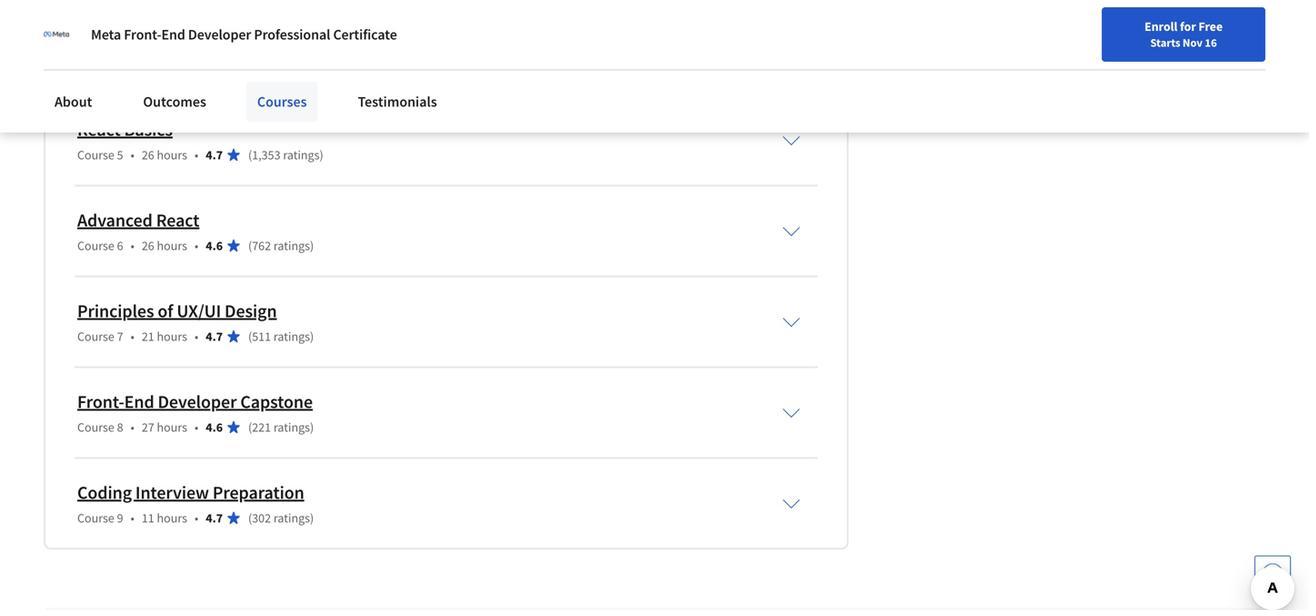 Task type: vqa. For each thing, say whether or not it's contained in the screenshot.
topmost Welcome
no



Task type: locate. For each thing, give the bounding box(es) containing it.
2 ( from the top
[[248, 147, 252, 163]]

course 6 • 26 hours •
[[77, 238, 198, 254]]

1 ( from the top
[[248, 56, 252, 72]]

preparation
[[213, 482, 304, 505]]

course left "5"
[[77, 147, 114, 163]]

4
[[117, 56, 123, 72]]

course left 6
[[77, 238, 114, 254]]

1 26 from the top
[[142, 147, 154, 163]]

•
[[131, 56, 134, 72], [195, 56, 198, 72], [131, 147, 134, 163], [195, 147, 198, 163], [131, 238, 134, 254], [195, 238, 198, 254], [131, 329, 134, 345], [195, 329, 198, 345], [131, 420, 134, 436], [195, 420, 198, 436], [131, 510, 134, 527], [195, 510, 198, 527]]

511
[[252, 329, 271, 345]]

( for front-end developer capstone
[[248, 420, 252, 436]]

developer
[[188, 25, 251, 44], [158, 391, 237, 414]]

front-
[[124, 25, 161, 44], [77, 391, 124, 414]]

4.6
[[206, 238, 223, 254], [206, 420, 223, 436]]

advanced react
[[77, 209, 199, 232]]

enroll
[[1145, 18, 1178, 35]]

course for advanced react
[[77, 238, 114, 254]]

outcomes link
[[132, 82, 217, 122]]

hours right 27
[[157, 420, 187, 436]]

new
[[856, 57, 880, 74]]

( 302 ratings )
[[248, 510, 314, 527]]

end
[[161, 25, 185, 44], [124, 391, 154, 414]]

design
[[225, 300, 277, 323]]

) for advanced react
[[310, 238, 314, 254]]

about
[[55, 93, 92, 111]]

and
[[125, 27, 155, 50]]

2 hours from the top
[[157, 147, 187, 163]]

1 vertical spatial react
[[156, 209, 199, 232]]

1,353
[[252, 147, 281, 163]]

meta image
[[44, 22, 69, 47]]

ratings
[[283, 56, 320, 72], [283, 147, 320, 163], [274, 238, 310, 254], [274, 329, 310, 345], [274, 420, 310, 436], [274, 510, 310, 527]]

1 4.7 from the top
[[206, 56, 223, 72]]

) for coding interview preparation
[[310, 510, 314, 527]]

developer right css at the top left of page
[[188, 25, 251, 44]]

1 horizontal spatial end
[[161, 25, 185, 44]]

ratings right 1,353
[[283, 147, 320, 163]]

css
[[158, 27, 187, 50]]

• down front-end developer capstone link
[[195, 420, 198, 436]]

coursera image
[[22, 51, 137, 80]]

html
[[77, 27, 122, 50]]

course
[[77, 56, 114, 72], [77, 147, 114, 163], [77, 238, 114, 254], [77, 329, 114, 345], [77, 420, 114, 436], [77, 510, 114, 527]]

26 for basics
[[142, 147, 154, 163]]

react basics link
[[77, 118, 173, 141]]

react
[[77, 118, 121, 141], [156, 209, 199, 232]]

6 course from the top
[[77, 510, 114, 527]]

4.6 left 762 at the left of the page
[[206, 238, 223, 254]]

None search field
[[259, 48, 559, 84]]

ratings for principles of ux/ui design
[[274, 329, 310, 345]]

1 vertical spatial 26
[[142, 238, 154, 254]]

) right 762 at the left of the page
[[310, 238, 314, 254]]

3 course from the top
[[77, 238, 114, 254]]

)
[[320, 56, 323, 72], [320, 147, 323, 163], [310, 238, 314, 254], [310, 329, 314, 345], [310, 420, 314, 436], [310, 510, 314, 527]]

course left 8
[[77, 420, 114, 436]]

) down capstone
[[310, 420, 314, 436]]

front- up 8
[[77, 391, 124, 414]]

26 down the advanced react 'link'
[[142, 238, 154, 254]]

1 hours from the top
[[157, 56, 187, 72]]

5 ( from the top
[[248, 420, 252, 436]]

27
[[142, 420, 154, 436]]

meta front-end developer professional certificate
[[91, 25, 397, 44]]

26
[[142, 147, 154, 163], [142, 238, 154, 254]]

developer up course 8 • 27 hours •
[[158, 391, 237, 414]]

( down meta front-end developer professional certificate
[[248, 56, 252, 72]]

course for principles of ux/ui design
[[77, 329, 114, 345]]

( up design
[[248, 238, 252, 254]]

5 course from the top
[[77, 420, 114, 436]]

react up "5"
[[77, 118, 121, 141]]

( for principles of ux/ui design
[[248, 329, 252, 345]]

ratings right 762 at the left of the page
[[274, 238, 310, 254]]

hours
[[157, 56, 187, 72], [157, 147, 187, 163], [157, 238, 187, 254], [157, 329, 187, 345], [157, 420, 187, 436], [157, 510, 187, 527]]

nov
[[1183, 35, 1203, 50]]

ratings down capstone
[[274, 420, 310, 436]]

4 ( from the top
[[248, 329, 252, 345]]

1 horizontal spatial react
[[156, 209, 199, 232]]

3 hours from the top
[[157, 238, 187, 254]]

hours right "28"
[[157, 56, 187, 72]]

coding
[[77, 482, 132, 505]]

1 vertical spatial front-
[[77, 391, 124, 414]]

) right 1,353
[[320, 147, 323, 163]]

hours for basics
[[157, 147, 187, 163]]

course 4 • 28 hours •
[[77, 56, 198, 72]]

4 course from the top
[[77, 329, 114, 345]]

) for html and css in depth
[[320, 56, 323, 72]]

advanced react link
[[77, 209, 199, 232]]

( for react basics
[[248, 147, 252, 163]]

1 course from the top
[[77, 56, 114, 72]]

26 down basics
[[142, 147, 154, 163]]

) right 302
[[310, 510, 314, 527]]

meta
[[91, 25, 121, 44]]

course left 7
[[77, 329, 114, 345]]

hours down the advanced react 'link'
[[157, 238, 187, 254]]

5 hours from the top
[[157, 420, 187, 436]]

2 course from the top
[[77, 147, 114, 163]]

1 vertical spatial 4.6
[[206, 420, 223, 436]]

2 4.7 from the top
[[206, 147, 223, 163]]

6 hours from the top
[[157, 510, 187, 527]]

react up course 6 • 26 hours •
[[156, 209, 199, 232]]

react basics
[[77, 118, 173, 141]]

) down professional
[[320, 56, 323, 72]]

2 26 from the top
[[142, 238, 154, 254]]

ratings for html and css in depth
[[283, 56, 320, 72]]

0 vertical spatial 4.6
[[206, 238, 223, 254]]

7
[[117, 329, 123, 345]]

4.6 down front-end developer capstone link
[[206, 420, 223, 436]]

1 4.6 from the top
[[206, 238, 223, 254]]

course for html and css in depth
[[77, 56, 114, 72]]

( down design
[[248, 329, 252, 345]]

6 ( from the top
[[248, 510, 252, 527]]

professional
[[254, 25, 330, 44]]

11
[[142, 510, 154, 527]]

4.7 down coding interview preparation
[[206, 510, 223, 527]]

4.7 down the ux/ui
[[206, 329, 223, 345]]

4.7 down in
[[206, 56, 223, 72]]

4.6 for react
[[206, 238, 223, 254]]

(
[[248, 56, 252, 72], [248, 147, 252, 163], [248, 238, 252, 254], [248, 329, 252, 345], [248, 420, 252, 436], [248, 510, 252, 527]]

762
[[252, 238, 271, 254]]

( down courses link
[[248, 147, 252, 163]]

( 1,159 ratings )
[[248, 56, 323, 72]]

4 hours from the top
[[157, 329, 187, 345]]

1,159
[[252, 56, 281, 72]]

• down the ux/ui
[[195, 329, 198, 345]]

• down the advanced react 'link'
[[195, 238, 198, 254]]

front-end developer capstone link
[[77, 391, 313, 414]]

0 vertical spatial 26
[[142, 147, 154, 163]]

28
[[142, 56, 154, 72]]

ratings right 302
[[274, 510, 310, 527]]

4.7 for and
[[206, 56, 223, 72]]

advanced
[[77, 209, 153, 232]]

1 vertical spatial developer
[[158, 391, 237, 414]]

basics
[[124, 118, 173, 141]]

ratings for advanced react
[[274, 238, 310, 254]]

shopping cart: 1 item image
[[936, 50, 971, 79]]

coding interview preparation
[[77, 482, 304, 505]]

26 for react
[[142, 238, 154, 254]]

hours down basics
[[157, 147, 187, 163]]

0 vertical spatial end
[[161, 25, 185, 44]]

2 4.6 from the top
[[206, 420, 223, 436]]

front- up course 4 • 28 hours •
[[124, 25, 161, 44]]

( 762 ratings )
[[248, 238, 314, 254]]

show notifications image
[[1116, 59, 1138, 81]]

4.7 left 1,353
[[206, 147, 223, 163]]

) right 511 on the bottom left of the page
[[310, 329, 314, 345]]

end left in
[[161, 25, 185, 44]]

( down capstone
[[248, 420, 252, 436]]

ratings for coding interview preparation
[[274, 510, 310, 527]]

( down preparation
[[248, 510, 252, 527]]

hours right 21
[[157, 329, 187, 345]]

0 vertical spatial react
[[77, 118, 121, 141]]

3 4.7 from the top
[[206, 329, 223, 345]]

free
[[1199, 18, 1223, 35]]

hours right 11
[[157, 510, 187, 527]]

ux/ui
[[177, 300, 221, 323]]

4 4.7 from the top
[[206, 510, 223, 527]]

221
[[252, 420, 271, 436]]

hours for and
[[157, 56, 187, 72]]

0 horizontal spatial end
[[124, 391, 154, 414]]

• right 6
[[131, 238, 134, 254]]

course 9 • 11 hours •
[[77, 510, 198, 527]]

21
[[142, 329, 154, 345]]

hours for react
[[157, 238, 187, 254]]

ratings down professional
[[283, 56, 320, 72]]

help center image
[[1262, 564, 1284, 585]]

0 vertical spatial developer
[[188, 25, 251, 44]]

4.7 for interview
[[206, 510, 223, 527]]

end up course 8 • 27 hours •
[[124, 391, 154, 414]]

4.7
[[206, 56, 223, 72], [206, 147, 223, 163], [206, 329, 223, 345], [206, 510, 223, 527]]

3 ( from the top
[[248, 238, 252, 254]]

ratings right 511 on the bottom left of the page
[[274, 329, 310, 345]]

course left the '4'
[[77, 56, 114, 72]]

302
[[252, 510, 271, 527]]

course left 9 on the left
[[77, 510, 114, 527]]



Task type: describe. For each thing, give the bounding box(es) containing it.
principles of ux/ui design
[[77, 300, 277, 323]]

testimonials
[[358, 93, 437, 111]]

• down outcomes
[[195, 147, 198, 163]]

ratings for front-end developer capstone
[[274, 420, 310, 436]]

16
[[1205, 35, 1217, 50]]

career
[[883, 57, 918, 74]]

( for coding interview preparation
[[248, 510, 252, 527]]

( 1,353 ratings )
[[248, 147, 323, 163]]

in
[[191, 27, 206, 50]]

hours for of
[[157, 329, 187, 345]]

html and css in depth link
[[77, 27, 255, 50]]

course 8 • 27 hours •
[[77, 420, 198, 436]]

) for principles of ux/ui design
[[310, 329, 314, 345]]

english
[[1012, 57, 1057, 75]]

starts
[[1150, 35, 1180, 50]]

9
[[117, 510, 123, 527]]

5
[[117, 147, 123, 163]]

4.7 for of
[[206, 329, 223, 345]]

principles of ux/ui design link
[[77, 300, 277, 323]]

front-end developer capstone
[[77, 391, 313, 414]]

certificate
[[333, 25, 397, 44]]

ratings for react basics
[[283, 147, 320, 163]]

) for front-end developer capstone
[[310, 420, 314, 436]]

course for coding interview preparation
[[77, 510, 114, 527]]

course for react basics
[[77, 147, 114, 163]]

interview
[[135, 482, 209, 505]]

courses link
[[246, 82, 318, 122]]

for
[[1180, 18, 1196, 35]]

• right the '4'
[[131, 56, 134, 72]]

8
[[117, 420, 123, 436]]

banner navigation
[[15, 0, 512, 36]]

enroll for free starts nov 16
[[1145, 18, 1223, 50]]

) for react basics
[[320, 147, 323, 163]]

coding interview preparation link
[[77, 482, 304, 505]]

4.6 for end
[[206, 420, 223, 436]]

0 horizontal spatial react
[[77, 118, 121, 141]]

testimonials link
[[347, 82, 448, 122]]

capstone
[[240, 391, 313, 414]]

course 5 • 26 hours •
[[77, 147, 198, 163]]

• right "5"
[[131, 147, 134, 163]]

courses
[[257, 93, 307, 111]]

find your new career
[[804, 57, 918, 74]]

find your new career link
[[795, 55, 927, 77]]

0 vertical spatial front-
[[124, 25, 161, 44]]

html and css in depth
[[77, 27, 255, 50]]

• right 9 on the left
[[131, 510, 134, 527]]

course for front-end developer capstone
[[77, 420, 114, 436]]

( for advanced react
[[248, 238, 252, 254]]

your
[[830, 57, 854, 74]]

course 7 • 21 hours •
[[77, 329, 198, 345]]

6
[[117, 238, 123, 254]]

• down in
[[195, 56, 198, 72]]

• right 7
[[131, 329, 134, 345]]

english button
[[980, 36, 1089, 95]]

( 221 ratings )
[[248, 420, 314, 436]]

• down coding interview preparation link
[[195, 510, 198, 527]]

4.7 for basics
[[206, 147, 223, 163]]

hours for interview
[[157, 510, 187, 527]]

hours for end
[[157, 420, 187, 436]]

depth
[[209, 27, 255, 50]]

( 511 ratings )
[[248, 329, 314, 345]]

1 vertical spatial end
[[124, 391, 154, 414]]

( for html and css in depth
[[248, 56, 252, 72]]

• right 8
[[131, 420, 134, 436]]

outcomes
[[143, 93, 206, 111]]

find
[[804, 57, 827, 74]]

of
[[158, 300, 173, 323]]

about link
[[44, 82, 103, 122]]

principles
[[77, 300, 154, 323]]



